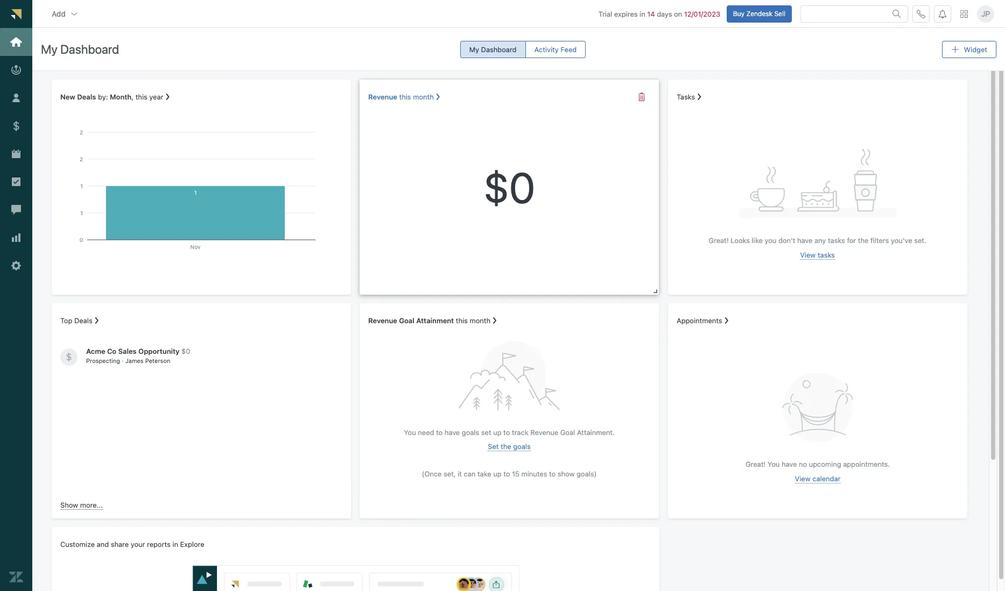 Task type: describe. For each thing, give the bounding box(es) containing it.
widget
[[964, 45, 987, 54]]

acme co sales opportunity $0 prospecting james peterson
[[86, 347, 190, 364]]

0 horizontal spatial month
[[413, 93, 434, 101]]

view calendar link
[[795, 475, 841, 484]]

explore
[[180, 541, 204, 549]]

and
[[97, 541, 109, 549]]

2 horizontal spatial this
[[456, 317, 468, 325]]

new
[[60, 93, 75, 101]]

buy
[[733, 9, 745, 18]]

0 horizontal spatial this
[[136, 93, 147, 101]]

add button
[[43, 3, 87, 25]]

top
[[60, 317, 72, 325]]

1 horizontal spatial my
[[469, 45, 479, 54]]

sales
[[118, 347, 137, 356]]

activity feed link
[[525, 41, 586, 58]]

calendar
[[813, 475, 841, 483]]

15
[[512, 470, 519, 479]]

reports
[[147, 541, 171, 549]]

appointments.
[[843, 460, 890, 469]]

take
[[477, 470, 491, 479]]

no
[[799, 460, 807, 469]]

revenue goal attainment this month
[[368, 317, 490, 325]]

$0 inside acme co sales opportunity $0 prospecting james peterson
[[181, 347, 190, 356]]

to right need
[[436, 428, 443, 437]]

great! you have no upcoming appointments.
[[746, 460, 890, 469]]

to left show
[[549, 470, 556, 479]]

deals image
[[65, 353, 73, 362]]

view calendar
[[795, 475, 841, 483]]

year
[[149, 93, 163, 101]]

1 up from the top
[[493, 428, 502, 437]]

trial expires in 14 days on 12/01/2023
[[599, 9, 720, 18]]

tasks
[[677, 93, 695, 101]]

zendesk products image
[[960, 10, 968, 18]]

your
[[131, 541, 145, 549]]

by:
[[98, 93, 108, 101]]

peterson
[[145, 357, 170, 364]]

track
[[512, 428, 529, 437]]

show
[[60, 501, 78, 510]]

revenue for revenue
[[368, 93, 397, 101]]

customize and share your reports in explore
[[60, 541, 204, 549]]

show
[[558, 470, 575, 479]]

minutes
[[521, 470, 547, 479]]

deals for new
[[77, 93, 96, 101]]

buy zendesk sell button
[[727, 5, 792, 22]]

on
[[674, 9, 682, 18]]

share
[[111, 541, 129, 549]]

1 vertical spatial you
[[768, 460, 780, 469]]

0 vertical spatial you
[[404, 428, 416, 437]]

,
[[132, 93, 134, 101]]

explore promo image
[[192, 566, 519, 592]]

1 horizontal spatial this
[[399, 93, 411, 101]]

0 horizontal spatial my
[[41, 42, 58, 57]]

set,
[[444, 470, 456, 479]]

opportunity
[[138, 347, 180, 356]]

0 vertical spatial have
[[798, 236, 813, 245]]

like
[[752, 236, 763, 245]]

sell
[[774, 9, 785, 18]]



Task type: vqa. For each thing, say whether or not it's contained in the screenshot.
the No button
no



Task type: locate. For each thing, give the bounding box(es) containing it.
0 horizontal spatial $0
[[181, 347, 190, 356]]

to left track
[[503, 428, 510, 437]]

acme
[[86, 347, 105, 356]]

goal
[[399, 317, 414, 325], [560, 428, 575, 437]]

1 vertical spatial tasks
[[818, 251, 835, 259]]

zendesk
[[746, 9, 773, 18]]

great!
[[709, 236, 729, 245], [746, 460, 766, 469]]

more...
[[80, 501, 103, 510]]

great! left looks
[[709, 236, 729, 245]]

view tasks
[[800, 251, 835, 259]]

goal left attainment.
[[560, 428, 575, 437]]

2 up from the top
[[493, 470, 502, 479]]

goal left attainment
[[399, 317, 414, 325]]

goals)
[[577, 470, 597, 479]]

0 horizontal spatial goals
[[462, 428, 479, 437]]

the right 'set'
[[501, 443, 511, 451]]

new deals by: month , this year
[[60, 93, 163, 101]]

in right reports at bottom left
[[172, 541, 178, 549]]

days
[[657, 9, 672, 18]]

1 vertical spatial great!
[[746, 460, 766, 469]]

1 vertical spatial goal
[[560, 428, 575, 437]]

0 vertical spatial the
[[858, 236, 869, 245]]

tasks left for on the top right of the page
[[828, 236, 845, 245]]

month
[[110, 93, 132, 101]]

0 vertical spatial revenue
[[368, 93, 397, 101]]

up right set
[[493, 428, 502, 437]]

view
[[800, 251, 816, 259], [795, 475, 811, 483]]

1 horizontal spatial great!
[[746, 460, 766, 469]]

feed
[[561, 45, 577, 54]]

widget button
[[942, 41, 996, 58]]

great! for great! looks like you don't have any tasks for the filters you've set.
[[709, 236, 729, 245]]

2 vertical spatial revenue
[[530, 428, 558, 437]]

you
[[404, 428, 416, 437], [768, 460, 780, 469]]

1 horizontal spatial dashboard
[[481, 45, 517, 54]]

need
[[418, 428, 434, 437]]

prospecting
[[86, 357, 120, 364]]

set the goals
[[488, 443, 531, 451]]

can
[[464, 470, 476, 479]]

1 vertical spatial have
[[445, 428, 460, 437]]

for
[[847, 236, 856, 245]]

the right for on the top right of the page
[[858, 236, 869, 245]]

revenue
[[368, 93, 397, 101], [368, 317, 397, 325], [530, 428, 558, 437]]

month
[[413, 93, 434, 101], [470, 317, 490, 325]]

view for view calendar
[[795, 475, 811, 483]]

top deals
[[60, 317, 92, 325]]

(once
[[422, 470, 442, 479]]

show more...
[[60, 501, 103, 510]]

you left no
[[768, 460, 780, 469]]

great! looks like you don't have any tasks for the filters you've set.
[[709, 236, 927, 245]]

to left 15 at the bottom of page
[[503, 470, 510, 479]]

trial
[[599, 9, 612, 18]]

tasks down 'any'
[[818, 251, 835, 259]]

0 vertical spatial goal
[[399, 317, 414, 325]]

1 vertical spatial goals
[[513, 443, 531, 451]]

1 vertical spatial revenue
[[368, 317, 397, 325]]

2 vertical spatial have
[[782, 460, 797, 469]]

1 vertical spatial in
[[172, 541, 178, 549]]

set the goals link
[[488, 443, 531, 452]]

trash image
[[637, 93, 646, 101]]

my dashboard left activity
[[469, 45, 517, 54]]

0 vertical spatial in
[[640, 9, 645, 18]]

1 vertical spatial the
[[501, 443, 511, 451]]

looks
[[731, 236, 750, 245]]

0 horizontal spatial in
[[172, 541, 178, 549]]

1 horizontal spatial my dashboard
[[469, 45, 517, 54]]

1 vertical spatial deals
[[74, 317, 92, 325]]

(once set, it can take up to 15 minutes to show goals)
[[422, 470, 597, 479]]

0 vertical spatial up
[[493, 428, 502, 437]]

appointments
[[677, 317, 722, 325]]

0 horizontal spatial dashboard
[[60, 42, 119, 57]]

you need to have goals set up to track revenue goal attainment.
[[404, 428, 615, 437]]

0 vertical spatial view
[[800, 251, 816, 259]]

0 vertical spatial tasks
[[828, 236, 845, 245]]

1 horizontal spatial you
[[768, 460, 780, 469]]

search image
[[893, 9, 901, 18]]

0 horizontal spatial goal
[[399, 317, 414, 325]]

0 horizontal spatial you
[[404, 428, 416, 437]]

james
[[125, 357, 144, 364]]

you left need
[[404, 428, 416, 437]]

customize
[[60, 541, 95, 549]]

in
[[640, 9, 645, 18], [172, 541, 178, 549]]

upcoming
[[809, 460, 841, 469]]

bell image
[[938, 9, 947, 18]]

have
[[798, 236, 813, 245], [445, 428, 460, 437], [782, 460, 797, 469]]

view inside "link"
[[795, 475, 811, 483]]

jp
[[981, 9, 990, 18]]

my dashboard down chevron down image
[[41, 42, 119, 57]]

1 horizontal spatial month
[[470, 317, 490, 325]]

goals left set
[[462, 428, 479, 437]]

any
[[815, 236, 826, 245]]

0 horizontal spatial great!
[[709, 236, 729, 245]]

attainment.
[[577, 428, 615, 437]]

my dashboard
[[41, 42, 119, 57], [469, 45, 517, 54]]

set
[[488, 443, 499, 451]]

1 horizontal spatial goal
[[560, 428, 575, 437]]

attainment
[[416, 317, 454, 325]]

14
[[647, 9, 655, 18]]

revenue this month
[[368, 93, 434, 101]]

1 horizontal spatial the
[[858, 236, 869, 245]]

add image
[[951, 45, 960, 54]]

view down no
[[795, 475, 811, 483]]

my dashboard link
[[460, 41, 526, 58]]

great! left no
[[746, 460, 766, 469]]

0 vertical spatial month
[[413, 93, 434, 101]]

my
[[41, 42, 58, 57], [469, 45, 479, 54]]

deals left by:
[[77, 93, 96, 101]]

you
[[765, 236, 777, 245]]

1 vertical spatial $0
[[181, 347, 190, 356]]

deals
[[77, 93, 96, 101], [74, 317, 92, 325]]

have right need
[[445, 428, 460, 437]]

12/01/2023
[[684, 9, 720, 18]]

in left 14
[[640, 9, 645, 18]]

the
[[858, 236, 869, 245], [501, 443, 511, 451]]

1 horizontal spatial $0
[[484, 162, 535, 212]]

1 horizontal spatial goals
[[513, 443, 531, 451]]

chevron image
[[163, 93, 172, 101], [434, 93, 442, 101], [695, 93, 704, 101], [92, 317, 101, 325], [490, 317, 499, 325], [722, 317, 731, 325]]

deals right top
[[74, 317, 92, 325]]

have left 'any'
[[798, 236, 813, 245]]

calls image
[[917, 9, 925, 18]]

$0
[[484, 162, 535, 212], [181, 347, 190, 356]]

1 vertical spatial up
[[493, 470, 502, 479]]

1 horizontal spatial have
[[782, 460, 797, 469]]

1 horizontal spatial in
[[640, 9, 645, 18]]

0 vertical spatial great!
[[709, 236, 729, 245]]

up right take
[[493, 470, 502, 479]]

dashboard left activity
[[481, 45, 517, 54]]

0 vertical spatial goals
[[462, 428, 479, 437]]

don't
[[779, 236, 796, 245]]

0 vertical spatial deals
[[77, 93, 96, 101]]

buy zendesk sell
[[733, 9, 785, 18]]

dashboard down chevron down image
[[60, 42, 119, 57]]

tasks
[[828, 236, 845, 245], [818, 251, 835, 259]]

1 vertical spatial view
[[795, 475, 811, 483]]

you've
[[891, 236, 913, 245]]

dashboard
[[60, 42, 119, 57], [481, 45, 517, 54]]

goals inside set the goals link
[[513, 443, 531, 451]]

to
[[436, 428, 443, 437], [503, 428, 510, 437], [503, 470, 510, 479], [549, 470, 556, 479]]

view down great! looks like you don't have any tasks for the filters you've set.
[[800, 251, 816, 259]]

0 horizontal spatial my dashboard
[[41, 42, 119, 57]]

zendesk image
[[9, 571, 23, 585]]

1 vertical spatial month
[[470, 317, 490, 325]]

0 vertical spatial $0
[[484, 162, 535, 212]]

0 horizontal spatial the
[[501, 443, 511, 451]]

activity feed
[[534, 45, 577, 54]]

goals down track
[[513, 443, 531, 451]]

filters
[[871, 236, 889, 245]]

add
[[52, 9, 66, 18]]

set
[[481, 428, 491, 437]]

co
[[107, 347, 116, 356]]

have left no
[[782, 460, 797, 469]]

deals for top
[[74, 317, 92, 325]]

show more... link
[[60, 501, 103, 510]]

set.
[[914, 236, 927, 245]]

view tasks link
[[800, 251, 835, 260]]

chevron down image
[[70, 9, 78, 18]]

revenue for revenue goal attainment
[[368, 317, 397, 325]]

expires
[[614, 9, 638, 18]]

2 horizontal spatial have
[[798, 236, 813, 245]]

0 horizontal spatial have
[[445, 428, 460, 437]]

activity
[[534, 45, 559, 54]]

it
[[458, 470, 462, 479]]

jp button
[[977, 5, 994, 22]]

view for view tasks
[[800, 251, 816, 259]]

great! for great! you have no upcoming appointments.
[[746, 460, 766, 469]]



